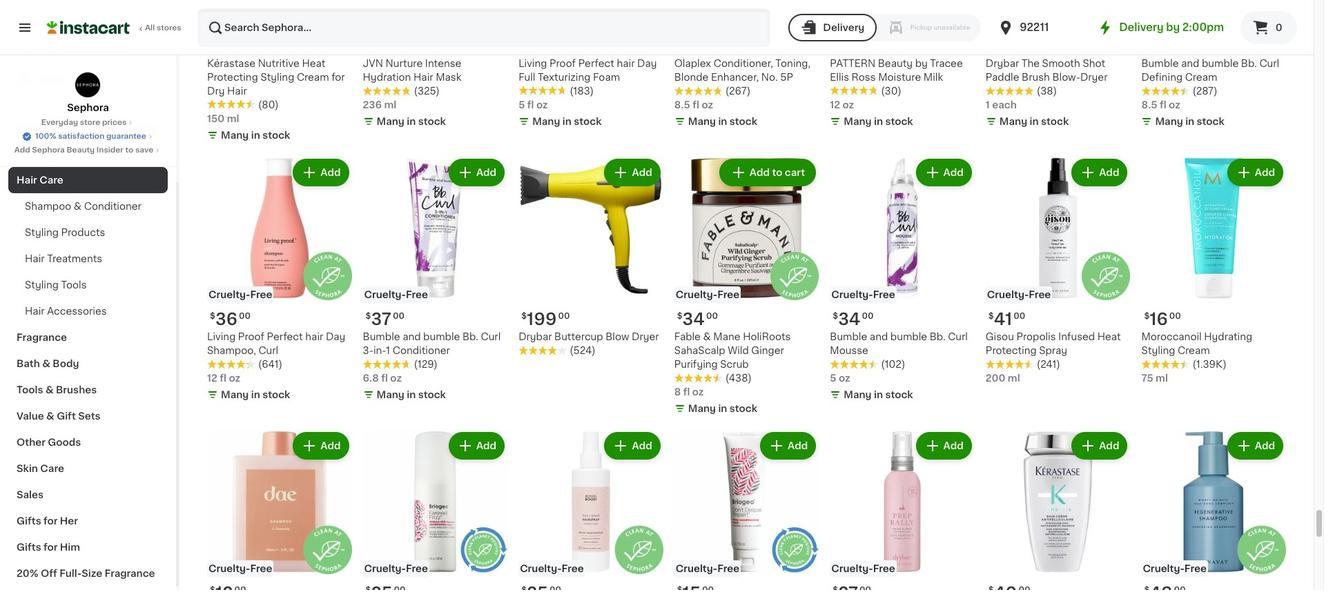 Task type: locate. For each thing, give the bounding box(es) containing it.
blow-
[[1053, 72, 1081, 82]]

tools & brushes link
[[8, 377, 168, 403]]

body
[[53, 359, 79, 369]]

00 inside $ 28 00
[[861, 38, 873, 47]]

gifts
[[17, 516, 41, 526], [17, 543, 41, 552]]

heat
[[302, 58, 325, 68], [1098, 332, 1121, 342]]

beauty up save
[[121, 123, 157, 133]]

1 vertical spatial for
[[44, 516, 58, 526]]

$ for pattern beauty by tracee ellis ross  moisture milk
[[833, 38, 838, 47]]

drybar down 199
[[519, 332, 552, 342]]

0 horizontal spatial 8.5
[[674, 100, 690, 109]]

proof inside living proof perfect hair day shampoo, curl
[[238, 332, 264, 342]]

0 horizontal spatial bb.
[[463, 332, 478, 342]]

hair for 36
[[305, 332, 323, 342]]

fl for 32
[[527, 100, 534, 109]]

155 drybar the smooth shot paddle brush blow-dryer
[[986, 38, 1108, 82]]

$ inside $ 36 00
[[210, 312, 215, 320]]

00 inside '$ 16 00'
[[1170, 312, 1181, 320]]

bumble inside bumble and bumble bb. curl 3-in-1 conditioner
[[363, 332, 400, 342]]

$ for kérastase nutritive heat protecting styling cream for dry hair
[[210, 38, 215, 47]]

$ inside $ 28 00
[[833, 38, 838, 47]]

gisou propolis infused heat protecting spray
[[986, 332, 1121, 356]]

1 horizontal spatial 8.5
[[1142, 100, 1158, 109]]

product group
[[207, 156, 352, 405], [363, 156, 508, 405], [519, 156, 663, 358], [674, 156, 819, 419], [830, 156, 975, 405], [986, 156, 1131, 385], [1142, 156, 1286, 385], [207, 430, 352, 590], [363, 430, 508, 590], [519, 430, 663, 590], [674, 430, 819, 590], [830, 430, 975, 590], [986, 430, 1131, 590], [1142, 430, 1286, 590]]

00
[[239, 38, 251, 47], [550, 38, 561, 47], [861, 38, 873, 47], [395, 38, 407, 47], [707, 38, 718, 47], [239, 312, 251, 320], [558, 312, 570, 320], [862, 312, 874, 320], [393, 312, 405, 320], [706, 312, 718, 320], [1014, 312, 1026, 320], [1170, 312, 1181, 320]]

0 vertical spatial dryer
[[1081, 72, 1108, 82]]

all stores link
[[47, 8, 182, 47]]

many down "5 fl oz"
[[532, 116, 560, 126]]

bumble up (287)
[[1202, 58, 1239, 68]]

1 horizontal spatial 5
[[830, 374, 837, 383]]

20% off full-size fragrance
[[17, 569, 155, 579]]

00 inside $ 36 00
[[239, 312, 251, 320]]

protecting inside gisou propolis infused heat protecting spray
[[986, 346, 1037, 356]]

and inside bumble and bumble bb. curl 3-in-1 conditioner
[[403, 332, 421, 342]]

5 fl oz
[[519, 100, 548, 109]]

in down (438) at the bottom of the page
[[718, 404, 727, 414]]

perfect up foam
[[578, 58, 614, 68]]

00 for bumble and bumble bb. curl 3-in-1 conditioner
[[393, 312, 405, 320]]

0 horizontal spatial 1
[[386, 346, 390, 356]]

1 horizontal spatial tools
[[61, 280, 87, 290]]

(287)
[[1193, 86, 1218, 96]]

1 vertical spatial living
[[207, 332, 236, 342]]

beauty down satisfaction
[[67, 146, 95, 154]]

him
[[60, 543, 80, 552]]

for for her
[[44, 516, 58, 526]]

heat right "infused"
[[1098, 332, 1121, 342]]

conditioner up (129)
[[393, 346, 450, 356]]

ml right 150 at the left
[[227, 114, 239, 123]]

Search field
[[199, 10, 769, 46]]

$ up "gisou"
[[989, 312, 994, 320]]

hair inside 'living proof perfect hair day full texturizing foam'
[[617, 58, 635, 68]]

1 vertical spatial heat
[[1098, 332, 1121, 342]]

stock for (30)
[[885, 116, 913, 126]]

5 down mousse
[[830, 374, 837, 383]]

0 vertical spatial drybar
[[986, 58, 1019, 68]]

treatments
[[47, 254, 102, 264]]

hair inside jvn nurture intense hydration hair mask
[[414, 72, 433, 82]]

many in stock down (325)
[[377, 116, 446, 126]]

155
[[994, 38, 1023, 54]]

delivery for delivery
[[823, 23, 865, 32]]

foam
[[593, 72, 620, 82]]

1 vertical spatial to
[[772, 167, 783, 177]]

oz down blonde
[[702, 100, 713, 109]]

1 vertical spatial proof
[[238, 332, 264, 342]]

1 horizontal spatial delivery
[[1119, 22, 1164, 32]]

curl inside living proof perfect hair day shampoo, curl
[[259, 346, 278, 356]]

0 vertical spatial living
[[519, 58, 547, 68]]

bumble inside bumble and bumble bb. curl mousse
[[830, 332, 867, 342]]

again
[[70, 46, 97, 56]]

2 horizontal spatial bb.
[[1241, 58, 1257, 68]]

proof inside 'living proof perfect hair day full texturizing foam'
[[550, 58, 576, 68]]

0 vertical spatial sephora
[[67, 103, 109, 113]]

gifts up 20%
[[17, 543, 41, 552]]

spray
[[1039, 346, 1067, 356]]

oz down texturizing
[[536, 100, 548, 109]]

save
[[135, 146, 153, 154]]

many in stock for (183)
[[532, 116, 602, 126]]

hair
[[617, 58, 635, 68], [305, 332, 323, 342]]

dryer right the 'blow'
[[632, 332, 659, 342]]

perfect
[[578, 58, 614, 68], [267, 332, 303, 342]]

2 horizontal spatial beauty
[[878, 58, 913, 68]]

1 horizontal spatial heat
[[1098, 332, 1121, 342]]

2 gifts from the top
[[17, 543, 41, 552]]

satisfaction
[[58, 133, 104, 140]]

ml right "200"
[[1008, 374, 1020, 383]]

many in stock
[[532, 116, 602, 126], [844, 116, 913, 126], [377, 116, 446, 126], [688, 116, 758, 126], [1000, 116, 1069, 126], [1155, 116, 1225, 126], [221, 130, 290, 140], [221, 390, 290, 400], [844, 390, 913, 400], [377, 390, 446, 400], [688, 404, 758, 414]]

bb. inside bumble and bumble bb. curl mousse
[[930, 332, 946, 342]]

34 for fable & mane holiroots sahascalp wild ginger purifying scrub
[[683, 311, 705, 327]]

gift
[[57, 412, 76, 421]]

2 8.5 from the left
[[1142, 100, 1158, 109]]

jvn nurture intense hydration hair mask
[[363, 58, 462, 82]]

for for him
[[44, 543, 58, 552]]

in for (129)
[[407, 390, 416, 400]]

1 horizontal spatial conditioner
[[393, 346, 450, 356]]

0 horizontal spatial protecting
[[207, 72, 258, 82]]

fragrance
[[17, 333, 67, 342], [105, 569, 155, 579]]

1 horizontal spatial fragrance
[[105, 569, 155, 579]]

accessories
[[47, 307, 107, 316]]

hair for hair treatments
[[25, 254, 45, 264]]

bumble inside bumble and bumble bb. curl 3-in-1 conditioner
[[423, 332, 460, 342]]

0 horizontal spatial by
[[915, 58, 928, 68]]

styling inside the kérastase nutritive heat protecting styling cream for dry hair
[[261, 72, 294, 82]]

16
[[1150, 311, 1168, 327]]

$ up full at the top of the page
[[521, 38, 527, 47]]

bb. for 37
[[463, 332, 478, 342]]

bumble inside bumble and bumble bb. curl mousse
[[891, 332, 927, 342]]

150 ml
[[207, 114, 239, 123]]

6.8 fl oz
[[363, 374, 402, 383]]

many down blonde
[[688, 116, 716, 126]]

product group containing 199
[[519, 156, 663, 358]]

$ up jvn
[[366, 38, 371, 47]]

many in stock down (287)
[[1155, 116, 1225, 126]]

bumble inside 34 bumble and bumble bb. curl defining cream
[[1202, 58, 1239, 68]]

34 for jvn nurture intense hydration hair mask
[[371, 38, 393, 54]]

75 ml
[[1142, 374, 1168, 383]]

fl
[[527, 100, 534, 109], [693, 100, 699, 109], [1160, 100, 1167, 109], [220, 374, 226, 383], [381, 374, 388, 383], [683, 387, 690, 397]]

perfect inside 'living proof perfect hair day full texturizing foam'
[[578, 58, 614, 68]]

stock for (438)
[[730, 404, 758, 414]]

1 vertical spatial 5
[[830, 374, 837, 383]]

(325)
[[414, 86, 440, 96]]

0 horizontal spatial delivery
[[823, 23, 865, 32]]

$ for living proof perfect hair day full texturizing foam
[[521, 38, 527, 47]]

2 horizontal spatial bumble
[[1142, 58, 1179, 68]]

fl right 8
[[683, 387, 690, 397]]

$ up the kérastase
[[210, 38, 215, 47]]

$ for fable & mane holiroots sahascalp wild ginger purifying scrub
[[677, 312, 683, 320]]

cream inside the kérastase nutritive heat protecting styling cream for dry hair
[[297, 72, 329, 82]]

8
[[674, 387, 681, 397]]

service type group
[[789, 14, 981, 41]]

oz down mousse
[[839, 374, 850, 383]]

$ 199 00
[[521, 311, 570, 327]]

1 8.5 from the left
[[674, 100, 690, 109]]

and up (102) on the bottom right of page
[[870, 332, 888, 342]]

many in stock for (267)
[[688, 116, 758, 126]]

2 vertical spatial beauty
[[67, 146, 95, 154]]

bumble up mousse
[[830, 332, 867, 342]]

1 horizontal spatial to
[[772, 167, 783, 177]]

and for 37
[[403, 332, 421, 342]]

in down (38)
[[1030, 116, 1039, 126]]

2 vertical spatial for
[[44, 543, 58, 552]]

for left hydration
[[332, 72, 345, 82]]

styling tools link
[[8, 272, 168, 298]]

living up full at the top of the page
[[519, 58, 547, 68]]

intense
[[425, 58, 462, 68]]

0 horizontal spatial bumble
[[423, 332, 460, 342]]

and inside bumble and bumble bb. curl mousse
[[870, 332, 888, 342]]

00 inside the $ 30 00
[[707, 38, 718, 47]]

many in stock down (80)
[[221, 130, 290, 140]]

$ up 3-
[[366, 312, 371, 320]]

0 horizontal spatial proof
[[238, 332, 264, 342]]

many for (287)
[[1155, 116, 1183, 126]]

many in stock down (38)
[[1000, 116, 1069, 126]]

holiday
[[17, 123, 55, 133]]

in down (80)
[[251, 130, 260, 140]]

0 vertical spatial gifts
[[17, 516, 41, 526]]

bumble up 'in-'
[[363, 332, 400, 342]]

1 vertical spatial fragrance
[[105, 569, 155, 579]]

34 up fable
[[683, 311, 705, 327]]

00 inside $ 45 00
[[239, 38, 251, 47]]

00 inside $ 37 00
[[393, 312, 405, 320]]

styling down moroccanoil
[[1142, 346, 1175, 356]]

0 horizontal spatial and
[[403, 332, 421, 342]]

add inside "button"
[[750, 167, 770, 177]]

many down 12 oz
[[844, 116, 872, 126]]

8.5 fl oz
[[674, 100, 713, 109], [1142, 100, 1181, 109]]

in down (325)
[[407, 116, 416, 126]]

0 horizontal spatial day
[[326, 332, 346, 342]]

$ inside $ 41 00
[[989, 312, 994, 320]]

1 horizontal spatial drybar
[[986, 58, 1019, 68]]

stock
[[574, 116, 602, 126], [885, 116, 913, 126], [418, 116, 446, 126], [730, 116, 758, 126], [1041, 116, 1069, 126], [1197, 116, 1225, 126], [262, 130, 290, 140], [262, 390, 290, 400], [885, 390, 913, 400], [418, 390, 446, 400], [730, 404, 758, 414]]

many down 236 ml
[[377, 116, 405, 126]]

purifying
[[674, 360, 718, 369]]

living inside living proof perfect hair day shampoo, curl
[[207, 332, 236, 342]]

$ inside '$ 16 00'
[[1144, 312, 1150, 320]]

$ for bumble and bumble bb. curl 3-in-1 conditioner
[[366, 312, 371, 320]]

$ inside the $ 30 00
[[677, 38, 683, 47]]

perfect for 32
[[578, 58, 614, 68]]

beauty inside pattern beauty by tracee ellis ross  moisture milk
[[878, 58, 913, 68]]

fable
[[674, 332, 701, 342]]

1 vertical spatial beauty
[[121, 123, 157, 133]]

$ up moroccanoil
[[1144, 312, 1150, 320]]

& for shampoo
[[74, 202, 82, 211]]

1 vertical spatial 12
[[207, 374, 217, 383]]

0
[[1276, 23, 1283, 32]]

many for (438)
[[688, 404, 716, 414]]

8.5 for olaplex conditioner, toning, blonde enhancer, no. 5p
[[674, 100, 690, 109]]

holiday party ready beauty link
[[8, 115, 168, 141]]

1 vertical spatial 1
[[386, 346, 390, 356]]

many down 12 fl oz
[[221, 390, 249, 400]]

and up (129)
[[403, 332, 421, 342]]

delivery inside 'delivery' button
[[823, 23, 865, 32]]

drybar
[[986, 58, 1019, 68], [519, 332, 552, 342]]

00 inside $ 41 00
[[1014, 312, 1026, 320]]

00 right 41
[[1014, 312, 1026, 320]]

hair right 'dry'
[[227, 86, 247, 96]]

00 right 199
[[558, 312, 570, 320]]

delivery up defining
[[1119, 22, 1164, 32]]

100%
[[35, 133, 56, 140]]

jvn
[[363, 58, 383, 68]]

0 horizontal spatial sephora
[[32, 146, 65, 154]]

cream inside moroccanoil hydrating styling cream
[[1178, 346, 1210, 356]]

bumble
[[1202, 58, 1239, 68], [891, 332, 927, 342], [423, 332, 460, 342]]

fl down shampoo,
[[220, 374, 226, 383]]

8.5 down blonde
[[674, 100, 690, 109]]

& up products
[[74, 202, 82, 211]]

200
[[986, 374, 1006, 383]]

drybar up paddle at top right
[[986, 58, 1019, 68]]

ml for 45
[[227, 114, 239, 123]]

00 right 28
[[861, 38, 873, 47]]

stock for (641)
[[262, 390, 290, 400]]

hair accessories
[[25, 307, 107, 316]]

bb. inside 34 bumble and bumble bb. curl defining cream
[[1241, 58, 1257, 68]]

1 horizontal spatial proof
[[550, 58, 576, 68]]

1 horizontal spatial dryer
[[1081, 72, 1108, 82]]

day inside living proof perfect hair day shampoo, curl
[[326, 332, 346, 342]]

28
[[838, 38, 860, 54]]

oz for living proof perfect hair day full texturizing foam
[[536, 100, 548, 109]]

living up shampoo,
[[207, 332, 236, 342]]

protecting down the kérastase
[[207, 72, 258, 82]]

00 inside $ 199 00
[[558, 312, 570, 320]]

0 horizontal spatial tools
[[17, 385, 43, 395]]

1 vertical spatial hair
[[305, 332, 323, 342]]

stock for (129)
[[418, 390, 446, 400]]

gifts inside gifts for her link
[[17, 516, 41, 526]]

oz right 6.8
[[390, 374, 402, 383]]

fragrance inside "link"
[[105, 569, 155, 579]]

in down (102) on the bottom right of page
[[874, 390, 883, 400]]

for
[[332, 72, 345, 82], [44, 516, 58, 526], [44, 543, 58, 552]]

1 horizontal spatial bumble
[[891, 332, 927, 342]]

many in stock for (80)
[[221, 130, 290, 140]]

proof up texturizing
[[550, 58, 576, 68]]

it
[[61, 46, 67, 56]]

00 for bumble and bumble bb. curl mousse
[[862, 312, 874, 320]]

45
[[215, 38, 238, 54]]

1 horizontal spatial $ 34 00
[[677, 311, 718, 327]]

0 vertical spatial care
[[39, 175, 63, 185]]

living proof perfect hair day full texturizing foam
[[519, 58, 657, 82]]

0 horizontal spatial dryer
[[632, 332, 659, 342]]

$ up mousse
[[833, 312, 838, 320]]

sephora logo image
[[75, 72, 101, 98]]

00 inside $ 32 00
[[550, 38, 561, 47]]

0 vertical spatial 12
[[830, 100, 840, 109]]

ml for 34
[[384, 100, 396, 109]]

36
[[215, 311, 237, 327]]

(438)
[[725, 374, 752, 383]]

1 gifts from the top
[[17, 516, 41, 526]]

stock down (38)
[[1041, 116, 1069, 126]]

hair inside living proof perfect hair day shampoo, curl
[[305, 332, 323, 342]]

0 horizontal spatial beauty
[[67, 146, 95, 154]]

sephora up store at left
[[67, 103, 109, 113]]

1 vertical spatial by
[[915, 58, 928, 68]]

in for (183)
[[563, 116, 572, 126]]

stock down (641)
[[262, 390, 290, 400]]

2 horizontal spatial and
[[1181, 58, 1200, 68]]

day
[[637, 58, 657, 68], [326, 332, 346, 342]]

0 vertical spatial 1
[[986, 100, 990, 109]]

1 8.5 fl oz from the left
[[674, 100, 713, 109]]

fl for 30
[[693, 100, 699, 109]]

3 cruelty-free button from the left
[[519, 430, 663, 590]]

stores
[[157, 24, 181, 32]]

0 vertical spatial conditioner
[[84, 202, 141, 211]]

1 horizontal spatial beauty
[[121, 123, 157, 133]]

many for (267)
[[688, 116, 716, 126]]

$ for drybar buttercup blow dryer
[[521, 312, 527, 320]]

and
[[1181, 58, 1200, 68], [870, 332, 888, 342], [403, 332, 421, 342]]

value
[[17, 412, 44, 421]]

no.
[[761, 72, 778, 82]]

0 vertical spatial to
[[125, 146, 133, 154]]

1 vertical spatial conditioner
[[393, 346, 450, 356]]

0 vertical spatial proof
[[550, 58, 576, 68]]

$ inside $ 199 00
[[521, 312, 527, 320]]

many down the 5 oz
[[844, 390, 872, 400]]

sephora down 100%
[[32, 146, 65, 154]]

0 horizontal spatial heat
[[302, 58, 325, 68]]

1 vertical spatial care
[[40, 464, 64, 474]]

1 horizontal spatial and
[[870, 332, 888, 342]]

00 for moroccanoil hydrating styling cream
[[1170, 312, 1181, 320]]

many in stock down (267)
[[688, 116, 758, 126]]

0 vertical spatial beauty
[[878, 58, 913, 68]]

(183)
[[570, 86, 594, 96]]

1 horizontal spatial 8.5 fl oz
[[1142, 100, 1181, 109]]

0 vertical spatial heat
[[302, 58, 325, 68]]

& inside fable & mane holiroots sahascalp wild ginger purifying scrub
[[703, 332, 711, 342]]

34
[[371, 38, 393, 54], [1150, 38, 1172, 54], [838, 311, 861, 327], [683, 311, 705, 327]]

00 for olaplex conditioner, toning, blonde enhancer, no. 5p
[[707, 38, 718, 47]]

8.5 fl oz down defining
[[1142, 100, 1181, 109]]

fl down full at the top of the page
[[527, 100, 534, 109]]

styling tools
[[25, 280, 87, 290]]

many for (102)
[[844, 390, 872, 400]]

1 horizontal spatial day
[[637, 58, 657, 68]]

heat inside gisou propolis infused heat protecting spray
[[1098, 332, 1121, 342]]

1 horizontal spatial protecting
[[986, 346, 1037, 356]]

in down (267)
[[718, 116, 727, 126]]

skin care
[[17, 464, 64, 474]]

add
[[14, 146, 30, 154], [321, 167, 341, 177], [476, 167, 497, 177], [632, 167, 652, 177], [750, 167, 770, 177], [944, 167, 964, 177], [1099, 167, 1120, 177], [1255, 167, 1275, 177], [321, 441, 341, 451], [476, 441, 497, 451], [632, 441, 652, 451], [788, 441, 808, 451], [944, 441, 964, 451], [1099, 441, 1120, 451], [1255, 441, 1275, 451]]

& for bath
[[42, 359, 50, 369]]

1 horizontal spatial bumble
[[830, 332, 867, 342]]

2 horizontal spatial bumble
[[1202, 58, 1239, 68]]

many for (129)
[[377, 390, 405, 400]]

hair
[[414, 72, 433, 82], [227, 86, 247, 96], [17, 175, 37, 185], [25, 254, 45, 264], [25, 307, 45, 316]]

$ up pattern
[[833, 38, 838, 47]]

(641)
[[258, 360, 282, 369]]

0 vertical spatial perfect
[[578, 58, 614, 68]]

0 horizontal spatial living
[[207, 332, 236, 342]]

00 for living proof perfect hair day full texturizing foam
[[550, 38, 561, 47]]

2 horizontal spatial $ 34 00
[[833, 311, 874, 327]]

1 horizontal spatial bb.
[[930, 332, 946, 342]]

many in stock down (102) on the bottom right of page
[[844, 390, 913, 400]]

many in stock for (102)
[[844, 390, 913, 400]]

1 left each
[[986, 100, 990, 109]]

$ inside $ 45 00
[[210, 38, 215, 47]]

$ 34 00 up jvn
[[366, 38, 407, 54]]

00 for fable & mane holiroots sahascalp wild ginger purifying scrub
[[706, 312, 718, 320]]

skin care link
[[8, 456, 168, 482]]

& right bath
[[42, 359, 50, 369]]

bb.
[[1241, 58, 1257, 68], [930, 332, 946, 342], [463, 332, 478, 342]]

stock for (287)
[[1197, 116, 1225, 126]]

None search field
[[197, 8, 771, 47]]

2 8.5 fl oz from the left
[[1142, 100, 1181, 109]]

oz down defining
[[1169, 100, 1181, 109]]

ross
[[852, 72, 876, 82]]

gisou
[[986, 332, 1014, 342]]

0 horizontal spatial 8.5 fl oz
[[674, 100, 713, 109]]

0 horizontal spatial bumble
[[363, 332, 400, 342]]

& for value
[[46, 412, 54, 421]]

0 horizontal spatial $ 34 00
[[366, 38, 407, 54]]

oz right 8
[[692, 387, 704, 397]]

41
[[994, 311, 1012, 327]]

0 vertical spatial by
[[1166, 22, 1180, 32]]

full-
[[59, 569, 82, 579]]

perfect up (641)
[[267, 332, 303, 342]]

gifts inside gifts for him link
[[17, 543, 41, 552]]

00 for living proof perfect hair day shampoo, curl
[[239, 312, 251, 320]]

0 vertical spatial hair
[[617, 58, 635, 68]]

$ 34 00 for jvn
[[366, 38, 407, 54]]

conditioner down hair care link
[[84, 202, 141, 211]]

and up (287)
[[1181, 58, 1200, 68]]

$ 30 00
[[677, 38, 718, 54]]

ginger
[[751, 346, 784, 356]]

in down '(30)'
[[874, 116, 883, 126]]

$ inside $ 32 00
[[521, 38, 527, 47]]

off
[[41, 569, 57, 579]]

living inside 'living proof perfect hair day full texturizing foam'
[[519, 58, 547, 68]]

1 cruelty-free button from the left
[[207, 430, 352, 590]]

0 vertical spatial day
[[637, 58, 657, 68]]

1 horizontal spatial 12
[[830, 100, 840, 109]]

8.5 for bumble and bumble bb. curl defining cream
[[1142, 100, 1158, 109]]

& for fable
[[703, 332, 711, 342]]

1 horizontal spatial by
[[1166, 22, 1180, 32]]

bumble for 37
[[423, 332, 460, 342]]

styling down hair treatments at the left top of page
[[25, 280, 59, 290]]

34 up mousse
[[838, 311, 861, 327]]

size
[[82, 569, 102, 579]]

1 vertical spatial dryer
[[632, 332, 659, 342]]

bath & body
[[17, 359, 79, 369]]

olaplex
[[674, 58, 711, 68]]

0 horizontal spatial conditioner
[[84, 202, 141, 211]]

00 up mane
[[706, 312, 718, 320]]

0 horizontal spatial drybar
[[519, 332, 552, 342]]

(524)
[[570, 346, 596, 356]]

fl right 6.8
[[381, 374, 388, 383]]

bumble up (129)
[[423, 332, 460, 342]]

cream
[[297, 72, 329, 82], [1185, 72, 1218, 82], [1178, 346, 1210, 356]]

0 vertical spatial 5
[[519, 100, 525, 109]]

many for (80)
[[221, 130, 249, 140]]

bb. inside bumble and bumble bb. curl 3-in-1 conditioner
[[463, 332, 478, 342]]

fragrance right size
[[105, 569, 155, 579]]

care up "shampoo"
[[39, 175, 63, 185]]

many in stock down (183)
[[532, 116, 602, 126]]

5p
[[780, 72, 793, 82]]

8.5 fl oz down blonde
[[674, 100, 713, 109]]

in for (80)
[[251, 130, 260, 140]]

$ 34 00 up mousse
[[833, 311, 874, 327]]

day inside 'living proof perfect hair day full texturizing foam'
[[637, 58, 657, 68]]

stock down '(30)'
[[885, 116, 913, 126]]

$ 34 00 for fable
[[677, 311, 718, 327]]

1 horizontal spatial living
[[519, 58, 547, 68]]

200 ml
[[986, 374, 1020, 383]]

hair for hair care
[[17, 175, 37, 185]]

cream down "nutritive"
[[297, 72, 329, 82]]

0 horizontal spatial hair
[[305, 332, 323, 342]]

perfect inside living proof perfect hair day shampoo, curl
[[267, 332, 303, 342]]

many down defining
[[1155, 116, 1183, 126]]

0 vertical spatial for
[[332, 72, 345, 82]]

1 vertical spatial tools
[[17, 385, 43, 395]]

everyday store prices link
[[41, 117, 135, 128]]

1 horizontal spatial perfect
[[578, 58, 614, 68]]

delivery inside delivery by 2:00pm link
[[1119, 22, 1164, 32]]

fl for 36
[[220, 374, 226, 383]]

bumble for 34
[[830, 332, 867, 342]]

00 right 16
[[1170, 312, 1181, 320]]

& down bath & body
[[45, 385, 54, 395]]

00 right 45
[[239, 38, 251, 47]]

00 right '32'
[[550, 38, 561, 47]]

gifts down sales
[[17, 516, 41, 526]]

tools down treatments
[[61, 280, 87, 290]]

fl for 37
[[381, 374, 388, 383]]

0 horizontal spatial perfect
[[267, 332, 303, 342]]

1 right 3-
[[386, 346, 390, 356]]

0 horizontal spatial 12
[[207, 374, 217, 383]]

pattern
[[830, 58, 876, 68]]

5 down full at the top of the page
[[519, 100, 525, 109]]

$ inside $ 37 00
[[366, 312, 371, 320]]

1 vertical spatial gifts
[[17, 543, 41, 552]]

ml right 75
[[1156, 374, 1168, 383]]

00 for pattern beauty by tracee ellis ross  moisture milk
[[861, 38, 873, 47]]

1 vertical spatial protecting
[[986, 346, 1037, 356]]



Task type: describe. For each thing, give the bounding box(es) containing it.
$ for olaplex conditioner, toning, blonde enhancer, no. 5p
[[677, 38, 683, 47]]

1 horizontal spatial sephora
[[67, 103, 109, 113]]

stock for (38)
[[1041, 116, 1069, 126]]

oz down ellis
[[843, 100, 854, 109]]

everyday
[[41, 119, 78, 126]]

oz for fable & mane holiroots sahascalp wild ginger purifying scrub
[[692, 387, 704, 397]]

1 inside bumble and bumble bb. curl 3-in-1 conditioner
[[386, 346, 390, 356]]

shot
[[1083, 58, 1106, 68]]

other goods
[[17, 438, 81, 447]]

gifts for gifts for her
[[17, 516, 41, 526]]

dry
[[207, 86, 225, 96]]

37
[[371, 311, 391, 327]]

$ 37 00
[[366, 311, 405, 327]]

protecting inside the kérastase nutritive heat protecting styling cream for dry hair
[[207, 72, 258, 82]]

in for (30)
[[874, 116, 883, 126]]

32
[[527, 38, 548, 54]]

bb. for 34
[[930, 332, 946, 342]]

everyday store prices
[[41, 119, 127, 126]]

(241)
[[1037, 360, 1061, 369]]

guarantee
[[106, 133, 146, 140]]

add to cart
[[750, 167, 805, 177]]

day for 32
[[637, 58, 657, 68]]

conditioner inside bumble and bumble bb. curl 3-in-1 conditioner
[[393, 346, 450, 356]]

instacart logo image
[[47, 19, 130, 36]]

34 bumble and bumble bb. curl defining cream
[[1142, 38, 1280, 82]]

moroccanoil hydrating styling cream
[[1142, 332, 1253, 356]]

$ 36 00
[[210, 311, 251, 327]]

store
[[80, 119, 100, 126]]

0 vertical spatial tools
[[61, 280, 87, 290]]

hydrating
[[1204, 332, 1253, 342]]

mask
[[436, 72, 462, 82]]

styling down "shampoo"
[[25, 228, 59, 238]]

many for (641)
[[221, 390, 249, 400]]

00 for jvn nurture intense hydration hair mask
[[395, 38, 407, 47]]

stock for (80)
[[262, 130, 290, 140]]

day for 36
[[326, 332, 346, 342]]

brushes
[[56, 385, 97, 395]]

8.5 fl oz for bumble and bumble bb. curl defining cream
[[1142, 100, 1181, 109]]

to inside "button"
[[772, 167, 783, 177]]

75
[[1142, 374, 1154, 383]]

makeup
[[17, 149, 57, 159]]

hair accessories link
[[8, 298, 168, 325]]

6 cruelty-free button from the left
[[1142, 430, 1286, 590]]

stock for (183)
[[574, 116, 602, 126]]

hair treatments
[[25, 254, 102, 264]]

stock for (325)
[[418, 116, 446, 126]]

fable & mane holiroots sahascalp wild ginger purifying scrub
[[674, 332, 791, 369]]

2 cruelty-free button from the left
[[363, 430, 508, 590]]

product group containing 36
[[207, 156, 352, 405]]

stock for (267)
[[730, 116, 758, 126]]

1 vertical spatial drybar
[[519, 332, 552, 342]]

curl inside bumble and bumble bb. curl mousse
[[948, 332, 968, 342]]

care for skin care
[[40, 464, 64, 474]]

fl for 34
[[683, 387, 690, 397]]

blow
[[606, 332, 629, 342]]

hair treatments link
[[8, 246, 168, 272]]

proof for 32
[[550, 58, 576, 68]]

add sephora beauty insider to save link
[[14, 145, 162, 156]]

buy it again
[[39, 46, 97, 56]]

$ 41 00
[[989, 311, 1026, 327]]

236
[[363, 100, 382, 109]]

5 for 34
[[830, 374, 837, 383]]

conditioner,
[[714, 58, 773, 68]]

fl down defining
[[1160, 100, 1167, 109]]

30
[[683, 38, 705, 54]]

heat inside the kérastase nutritive heat protecting styling cream for dry hair
[[302, 58, 325, 68]]

proof for 36
[[238, 332, 264, 342]]

pattern beauty by tracee ellis ross  moisture milk
[[830, 58, 963, 82]]

100% satisfaction guarantee button
[[21, 128, 155, 142]]

bumble inside 34 bumble and bumble bb. curl defining cream
[[1142, 58, 1179, 68]]

drybar buttercup blow dryer
[[519, 332, 659, 342]]

sales
[[17, 490, 44, 500]]

00 for drybar buttercup blow dryer
[[558, 312, 570, 320]]

buy it again link
[[8, 37, 168, 65]]

4 cruelty-free button from the left
[[674, 430, 819, 590]]

$ for living proof perfect hair day shampoo, curl
[[210, 312, 215, 320]]

smooth
[[1042, 58, 1080, 68]]

curl inside 34 bumble and bumble bb. curl defining cream
[[1260, 58, 1280, 68]]

in for (641)
[[251, 390, 260, 400]]

(80)
[[258, 100, 279, 109]]

5 cruelty-free button from the left
[[830, 430, 975, 590]]

199
[[527, 311, 557, 327]]

00 for kérastase nutritive heat protecting styling cream for dry hair
[[239, 38, 251, 47]]

5 oz
[[830, 374, 850, 383]]

hair inside the kérastase nutritive heat protecting styling cream for dry hair
[[227, 86, 247, 96]]

curl inside bumble and bumble bb. curl 3-in-1 conditioner
[[481, 332, 501, 342]]

many for (30)
[[844, 116, 872, 126]]

product group containing 41
[[986, 156, 1131, 385]]

12 fl oz
[[207, 374, 240, 383]]

add sephora beauty insider to save
[[14, 146, 153, 154]]

many in stock for (641)
[[221, 390, 290, 400]]

20% off full-size fragrance link
[[8, 561, 168, 587]]

lists link
[[8, 65, 168, 93]]

value & gift sets
[[17, 412, 101, 421]]

skin
[[17, 464, 38, 474]]

$ for bumble and bumble bb. curl mousse
[[833, 312, 838, 320]]

12 for 28
[[830, 100, 840, 109]]

in for (267)
[[718, 116, 727, 126]]

olaplex conditioner, toning, blonde enhancer, no. 5p
[[674, 58, 811, 82]]

texturizing
[[538, 72, 591, 82]]

cream inside 34 bumble and bumble bb. curl defining cream
[[1185, 72, 1218, 82]]

shampoo
[[25, 202, 71, 211]]

product group containing 37
[[363, 156, 508, 405]]

ellis
[[830, 72, 849, 82]]

styling products
[[25, 228, 105, 238]]

perfect for 36
[[267, 332, 303, 342]]

$ 34 00 for bumble
[[833, 311, 874, 327]]

34 inside 34 bumble and bumble bb. curl defining cream
[[1150, 38, 1172, 54]]

product group containing 16
[[1142, 156, 1286, 385]]

gifts for her link
[[8, 508, 168, 534]]

tools & brushes
[[17, 385, 97, 395]]

drybar inside the 155 drybar the smooth shot paddle brush blow-dryer
[[986, 58, 1019, 68]]

1 horizontal spatial 1
[[986, 100, 990, 109]]

stock for (102)
[[885, 390, 913, 400]]

1 each
[[986, 100, 1017, 109]]

prices
[[102, 119, 127, 126]]

in for (325)
[[407, 116, 416, 126]]

ml for 41
[[1008, 374, 1020, 383]]

1 vertical spatial sephora
[[32, 146, 65, 154]]

other
[[17, 438, 46, 447]]

$ for gisou propolis infused heat protecting spray
[[989, 312, 994, 320]]

(102)
[[881, 360, 906, 369]]

hair for hair accessories
[[25, 307, 45, 316]]

living for 36
[[207, 332, 236, 342]]

bumble for 37
[[363, 332, 400, 342]]

other goods link
[[8, 429, 168, 456]]

sephora link
[[67, 72, 109, 115]]

dryer inside the 155 drybar the smooth shot paddle brush blow-dryer
[[1081, 72, 1108, 82]]

blonde
[[674, 72, 709, 82]]

many in stock for (438)
[[688, 404, 758, 414]]

living for 32
[[519, 58, 547, 68]]

in for (287)
[[1186, 116, 1195, 126]]

goods
[[48, 438, 81, 447]]

many for (325)
[[377, 116, 405, 126]]

$ for moroccanoil hydrating styling cream
[[1144, 312, 1150, 320]]

150
[[207, 114, 225, 123]]

20%
[[17, 569, 38, 579]]

by inside pattern beauty by tracee ellis ross  moisture milk
[[915, 58, 928, 68]]

0 horizontal spatial fragrance
[[17, 333, 67, 342]]

8.5 fl oz for olaplex conditioner, toning, blonde enhancer, no. 5p
[[674, 100, 713, 109]]

milk
[[924, 72, 943, 82]]

gifts for gifts for him
[[17, 543, 41, 552]]

many in stock for (38)
[[1000, 116, 1069, 126]]

scrub
[[720, 360, 749, 369]]

oz for olaplex conditioner, toning, blonde enhancer, no. 5p
[[702, 100, 713, 109]]

oz for living proof perfect hair day shampoo, curl
[[229, 374, 240, 383]]

0 horizontal spatial to
[[125, 146, 133, 154]]

& for tools
[[45, 385, 54, 395]]

bumble and bumble bb. curl 3-in-1 conditioner
[[363, 332, 501, 356]]

brush
[[1022, 72, 1050, 82]]

bumble for 34
[[891, 332, 927, 342]]

party
[[57, 123, 84, 133]]

for inside the kérastase nutritive heat protecting styling cream for dry hair
[[332, 72, 345, 82]]

the
[[1022, 58, 1040, 68]]

oz for bumble and bumble bb. curl 3-in-1 conditioner
[[390, 374, 402, 383]]

many for (183)
[[532, 116, 560, 126]]

in for (38)
[[1030, 116, 1039, 126]]

$ 16 00
[[1144, 311, 1181, 327]]

moisture
[[878, 72, 921, 82]]

styling inside moroccanoil hydrating styling cream
[[1142, 346, 1175, 356]]

(267)
[[725, 86, 751, 96]]

many in stock for (129)
[[377, 390, 446, 400]]

delivery for delivery by 2:00pm
[[1119, 22, 1164, 32]]

and inside 34 bumble and bumble bb. curl defining cream
[[1181, 58, 1200, 68]]

many in stock for (30)
[[844, 116, 913, 126]]

gifts for him
[[17, 543, 80, 552]]

infused
[[1059, 332, 1095, 342]]

living proof perfect hair day shampoo, curl
[[207, 332, 346, 356]]

34 for bumble and bumble bb. curl mousse
[[838, 311, 861, 327]]

bath & body link
[[8, 351, 168, 377]]

12 for 36
[[207, 374, 217, 383]]

many in stock for (325)
[[377, 116, 446, 126]]

insider
[[97, 146, 123, 154]]

5 for 32
[[519, 100, 525, 109]]

all stores
[[145, 24, 181, 32]]

00 for gisou propolis infused heat protecting spray
[[1014, 312, 1026, 320]]

ml for 16
[[1156, 374, 1168, 383]]



Task type: vqa. For each thing, say whether or not it's contained in the screenshot.


